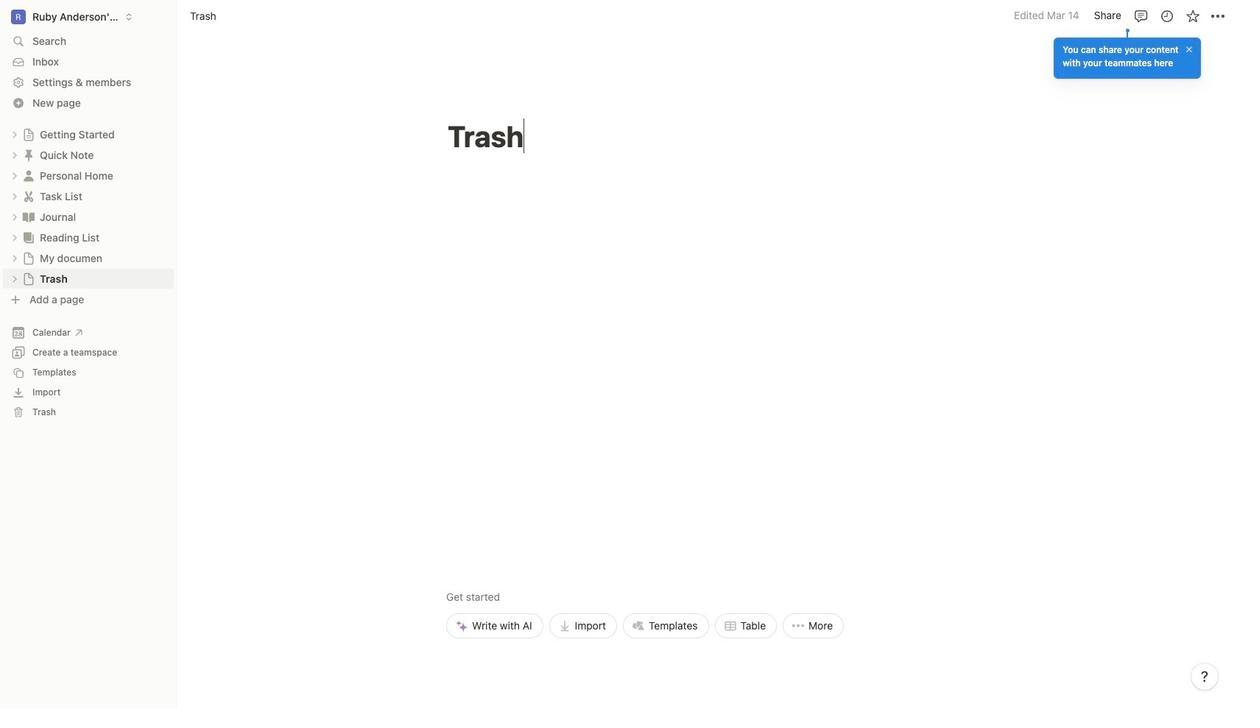Task type: vqa. For each thing, say whether or not it's contained in the screenshot.
first Open image from the top
yes



Task type: describe. For each thing, give the bounding box(es) containing it.
1 open image from the top
[[10, 151, 19, 160]]

5 open image from the top
[[10, 254, 19, 263]]

updates image
[[1160, 8, 1175, 23]]

favorite image
[[1186, 8, 1201, 23]]

1 open image from the top
[[10, 130, 19, 139]]

2 open image from the top
[[10, 213, 19, 221]]



Task type: locate. For each thing, give the bounding box(es) containing it.
1 vertical spatial open image
[[10, 213, 19, 221]]

0 vertical spatial open image
[[10, 130, 19, 139]]

open image
[[10, 151, 19, 160], [10, 171, 19, 180], [10, 192, 19, 201], [10, 233, 19, 242], [10, 254, 19, 263], [10, 274, 19, 283]]

6 open image from the top
[[10, 274, 19, 283]]

comments image
[[1134, 8, 1149, 23]]

2 open image from the top
[[10, 171, 19, 180]]

change page icon image
[[22, 128, 35, 141], [21, 148, 36, 162], [21, 168, 36, 183], [21, 189, 36, 204], [21, 210, 36, 224], [21, 230, 36, 245], [22, 252, 35, 265], [22, 272, 35, 286]]

open image
[[10, 130, 19, 139], [10, 213, 19, 221]]

menu
[[447, 487, 844, 639]]

3 open image from the top
[[10, 192, 19, 201]]

4 open image from the top
[[10, 233, 19, 242]]



